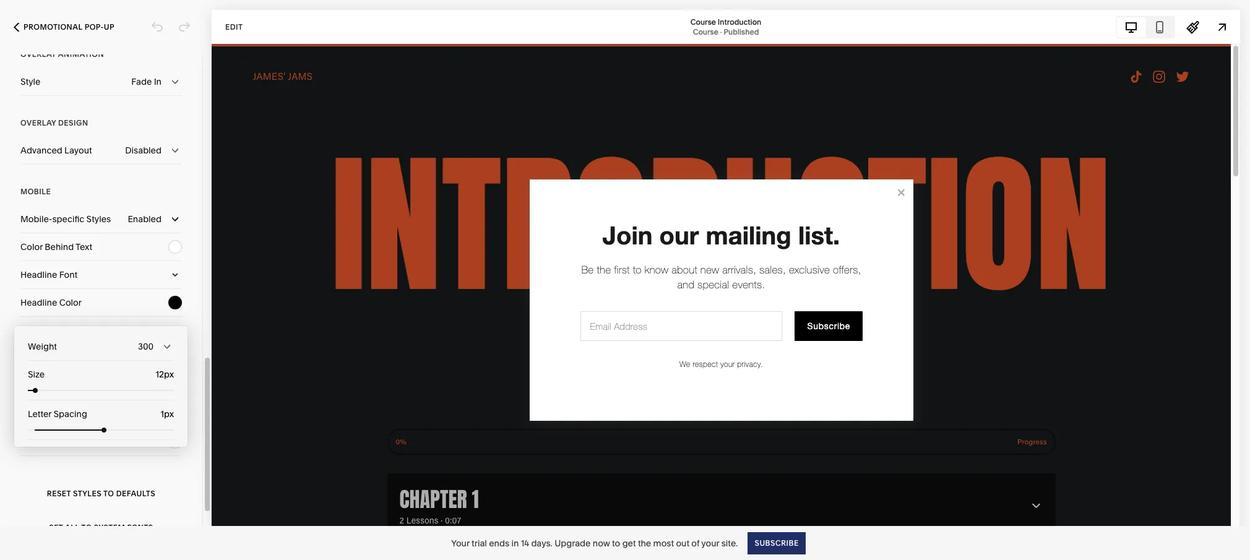 Task type: locate. For each thing, give the bounding box(es) containing it.
14
[[521, 538, 529, 549]]

headline inside button
[[20, 269, 57, 280]]

font up letter spacing
[[50, 381, 68, 392]]

button text color button
[[20, 428, 182, 456]]

color down headline font
[[59, 297, 82, 308]]

·
[[721, 27, 722, 36]]

1 vertical spatial text
[[49, 437, 66, 448]]

2 button from the top
[[20, 409, 48, 420]]

2 vertical spatial font
[[50, 381, 68, 392]]

color inside body color button
[[44, 353, 66, 364]]

edit
[[225, 22, 243, 31]]

1 overlay from the top
[[20, 50, 56, 59]]

button font
[[20, 381, 68, 392]]

body for body font
[[20, 325, 41, 336]]

0 vertical spatial overlay
[[20, 50, 56, 59]]

300
[[138, 341, 154, 352]]

headline inside button
[[20, 297, 57, 308]]

to for styles
[[103, 489, 114, 498]]

body color button
[[20, 345, 182, 372]]

body up weight
[[20, 325, 41, 336]]

promotional
[[24, 22, 83, 32]]

body font button
[[20, 317, 182, 344]]

button for button font
[[20, 381, 48, 392]]

set all to system fonts
[[49, 523, 153, 532]]

letter
[[28, 409, 52, 420]]

course introduction course · published
[[691, 17, 762, 36]]

site.
[[722, 538, 738, 549]]

2 vertical spatial button
[[20, 437, 48, 448]]

0 vertical spatial button
[[20, 381, 48, 392]]

2 vertical spatial to
[[612, 538, 621, 549]]

1 vertical spatial font
[[44, 325, 62, 336]]

overlay
[[20, 50, 56, 59], [20, 118, 56, 128]]

course
[[691, 17, 716, 26], [693, 27, 719, 36]]

color inside headline color button
[[59, 297, 82, 308]]

font for headline font
[[59, 269, 77, 280]]

headline
[[20, 269, 57, 280], [20, 297, 57, 308]]

set
[[49, 523, 63, 532]]

reset
[[47, 489, 71, 498]]

overlay for overlay design
[[20, 118, 56, 128]]

color inside button color button
[[50, 409, 72, 420]]

edit button
[[217, 15, 251, 38]]

1 vertical spatial overlay
[[20, 118, 56, 128]]

promotional pop-up button
[[0, 14, 128, 41]]

color down spacing
[[68, 437, 91, 448]]

overlay for overlay animation
[[20, 50, 56, 59]]

1 vertical spatial body
[[20, 353, 41, 364]]

font for body font
[[44, 325, 62, 336]]

0 horizontal spatial text
[[49, 437, 66, 448]]

font up weight
[[44, 325, 62, 336]]

0 vertical spatial font
[[59, 269, 77, 280]]

to right all
[[81, 523, 92, 532]]

1 vertical spatial headline
[[20, 297, 57, 308]]

headline for headline font
[[20, 269, 57, 280]]

color behind text
[[20, 241, 92, 253]]

color left "behind"
[[20, 241, 43, 253]]

button down button font at the bottom
[[20, 409, 48, 420]]

tab list
[[1118, 17, 1175, 37]]

the
[[638, 538, 652, 549]]

overlay left design
[[20, 118, 56, 128]]

2 overlay from the top
[[20, 118, 56, 128]]

headline font button
[[20, 261, 182, 289]]

2 headline from the top
[[20, 297, 57, 308]]

1 body from the top
[[20, 325, 41, 336]]

0 vertical spatial to
[[103, 489, 114, 498]]

design
[[58, 118, 88, 128]]

body color
[[20, 353, 66, 364]]

font inside "button"
[[44, 325, 62, 336]]

color
[[20, 241, 43, 253], [59, 297, 82, 308], [44, 353, 66, 364], [50, 409, 72, 420], [68, 437, 91, 448]]

2 body from the top
[[20, 353, 41, 364]]

color down weight
[[44, 353, 66, 364]]

text right "behind"
[[76, 241, 92, 253]]

to right styles
[[103, 489, 114, 498]]

font
[[59, 269, 77, 280], [44, 325, 62, 336], [50, 381, 68, 392]]

your
[[451, 538, 470, 549]]

button
[[20, 381, 48, 392], [20, 409, 48, 420], [20, 437, 48, 448]]

body inside button
[[20, 353, 41, 364]]

course left '·'
[[693, 27, 719, 36]]

0 vertical spatial course
[[691, 17, 716, 26]]

to
[[103, 489, 114, 498], [81, 523, 92, 532], [612, 538, 621, 549]]

to left get
[[612, 538, 621, 549]]

1 horizontal spatial to
[[103, 489, 114, 498]]

1 horizontal spatial text
[[76, 241, 92, 253]]

1 vertical spatial course
[[693, 27, 719, 36]]

button down size
[[20, 381, 48, 392]]

color up button text color
[[50, 409, 72, 420]]

trial
[[472, 538, 487, 549]]

button color button
[[20, 401, 182, 428]]

color behind text button
[[20, 233, 182, 261]]

ends
[[489, 538, 510, 549]]

promotional pop-up
[[24, 22, 115, 32]]

1 button from the top
[[20, 381, 48, 392]]

font down "behind"
[[59, 269, 77, 280]]

course left introduction
[[691, 17, 716, 26]]

body
[[20, 325, 41, 336], [20, 353, 41, 364]]

1 vertical spatial button
[[20, 409, 48, 420]]

letter spacing
[[28, 409, 87, 420]]

headline up body font
[[20, 297, 57, 308]]

None range field
[[28, 388, 174, 393], [28, 428, 174, 433], [28, 388, 174, 393], [28, 428, 174, 433]]

headline up headline color
[[20, 269, 57, 280]]

body down weight
[[20, 353, 41, 364]]

text
[[76, 241, 92, 253], [49, 437, 66, 448]]

2 horizontal spatial to
[[612, 538, 621, 549]]

button down letter
[[20, 437, 48, 448]]

1 vertical spatial to
[[81, 523, 92, 532]]

0 vertical spatial headline
[[20, 269, 57, 280]]

body inside "button"
[[20, 325, 41, 336]]

behind
[[45, 241, 74, 253]]

0 horizontal spatial to
[[81, 523, 92, 532]]

overlay down promotional
[[20, 50, 56, 59]]

None field
[[134, 368, 174, 381], [134, 407, 174, 421], [134, 368, 174, 381], [134, 407, 174, 421]]

3 button from the top
[[20, 437, 48, 448]]

1 headline from the top
[[20, 269, 57, 280]]

0 vertical spatial body
[[20, 325, 41, 336]]

weight
[[28, 341, 57, 352]]

text down letter spacing
[[49, 437, 66, 448]]

days.
[[531, 538, 553, 549]]



Task type: vqa. For each thing, say whether or not it's contained in the screenshot.
a to the bottom
no



Task type: describe. For each thing, give the bounding box(es) containing it.
in
[[512, 538, 519, 549]]

out
[[676, 538, 690, 549]]

body for body color
[[20, 353, 41, 364]]

your trial ends in 14 days. upgrade now to get the most out of your site.
[[451, 538, 738, 549]]

headline font
[[20, 269, 77, 280]]

introduction
[[718, 17, 762, 26]]

Weight field
[[28, 333, 174, 360]]

to for all
[[81, 523, 92, 532]]

fonts
[[127, 523, 153, 532]]

published
[[724, 27, 759, 36]]

headline color button
[[20, 289, 182, 316]]

button for button color
[[20, 409, 48, 420]]

button color
[[20, 409, 72, 420]]

mobile
[[20, 187, 51, 196]]

headline color
[[20, 297, 82, 308]]

system
[[94, 523, 125, 532]]

color for button color
[[50, 409, 72, 420]]

most
[[654, 538, 674, 549]]

upgrade
[[555, 538, 591, 549]]

now
[[593, 538, 610, 549]]

0 vertical spatial text
[[76, 241, 92, 253]]

of
[[692, 538, 700, 549]]

color inside button text color button
[[68, 437, 91, 448]]

color for body color
[[44, 353, 66, 364]]

size
[[28, 369, 45, 380]]

color inside 'color behind text' button
[[20, 241, 43, 253]]

set all to system fonts button
[[20, 511, 182, 545]]

reset styles to defaults
[[47, 489, 155, 498]]

button text color
[[20, 437, 91, 448]]

body font
[[20, 325, 62, 336]]

all
[[65, 523, 79, 532]]

get
[[623, 538, 636, 549]]

reset styles to defaults button
[[20, 477, 182, 511]]

color for headline color
[[59, 297, 82, 308]]

button for button text color
[[20, 437, 48, 448]]

modal dialog
[[14, 326, 188, 447]]

styles
[[73, 489, 102, 498]]

overlay animation
[[20, 50, 104, 59]]

spacing
[[54, 409, 87, 420]]

your
[[702, 538, 720, 549]]

animation
[[58, 50, 104, 59]]

button font button
[[20, 373, 182, 400]]

up
[[104, 22, 115, 32]]

headline for headline color
[[20, 297, 57, 308]]

overlay design
[[20, 118, 88, 128]]

font for button font
[[50, 381, 68, 392]]

pop-
[[85, 22, 104, 32]]

defaults
[[116, 489, 155, 498]]



